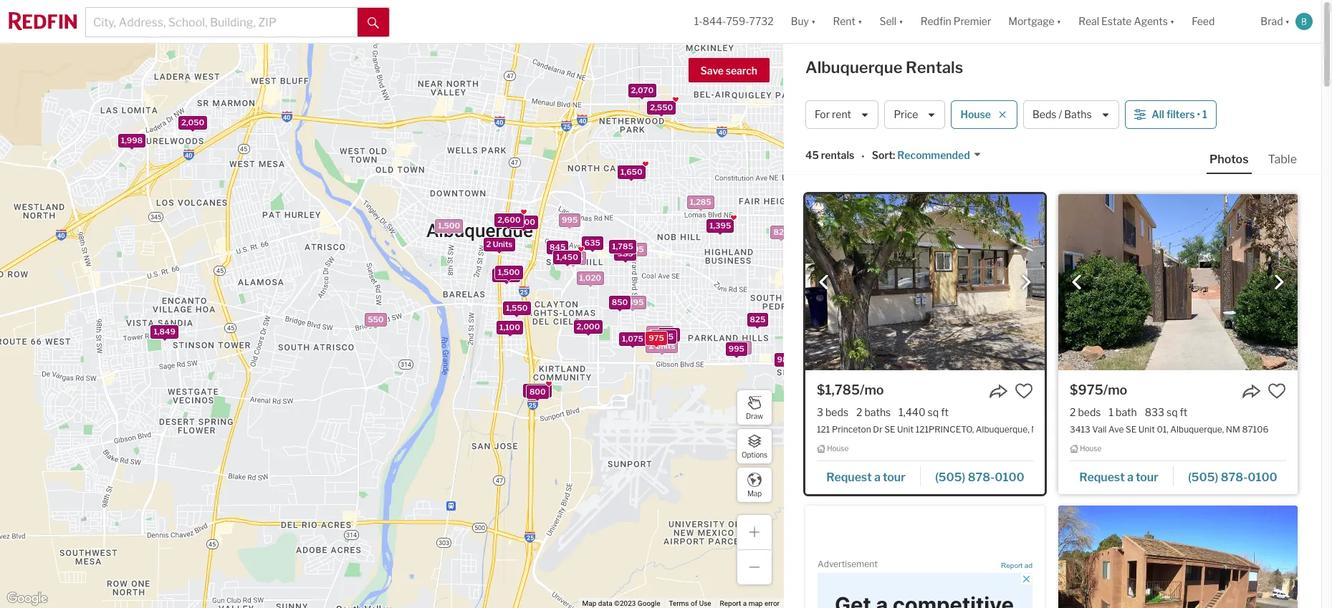 Task type: describe. For each thing, give the bounding box(es) containing it.
/mo for $1,785
[[860, 383, 884, 398]]

next button image for $975 /mo
[[1273, 275, 1287, 290]]

(505) 878-0100 link for $1,785 /mo
[[921, 464, 1034, 489]]

1-
[[695, 15, 703, 28]]

report a map error
[[720, 600, 780, 608]]

draw
[[746, 412, 764, 420]]

redfin
[[921, 15, 952, 28]]

45 rentals •
[[806, 149, 865, 163]]

1,450
[[557, 252, 578, 262]]

real estate agents ▾ link
[[1079, 0, 1175, 43]]

terms
[[669, 600, 689, 608]]

800
[[530, 387, 546, 397]]

house for $1,785 /mo
[[827, 445, 849, 453]]

ft for $975 /mo
[[1180, 406, 1188, 419]]

vail
[[1093, 425, 1107, 435]]

photos
[[1210, 153, 1249, 166]]

3413
[[1070, 425, 1091, 435]]

map region
[[0, 0, 827, 609]]

search
[[726, 65, 758, 77]]

albuquerque rentals
[[806, 58, 964, 77]]

0 vertical spatial 2,550
[[650, 102, 673, 112]]

beds for $1,785
[[826, 406, 849, 419]]

buy ▾ button
[[783, 0, 825, 43]]

all filters • 1 button
[[1126, 100, 1217, 129]]

redfin premier button
[[912, 0, 1000, 43]]

845
[[550, 242, 566, 252]]

mortgage ▾ button
[[1009, 0, 1062, 43]]

0 horizontal spatial 1,500
[[438, 221, 460, 231]]

beds / baths
[[1033, 109, 1092, 121]]

terms of use link
[[669, 600, 712, 608]]

previous button image
[[1070, 275, 1085, 290]]

filters
[[1167, 109, 1195, 121]]

price
[[894, 109, 919, 121]]

▾ for brad ▾
[[1286, 15, 1290, 28]]

of
[[691, 600, 698, 608]]

2 beds
[[1070, 406, 1102, 419]]

1 vertical spatial 2,550
[[526, 386, 549, 396]]

google
[[638, 600, 661, 608]]

0 horizontal spatial 825
[[750, 315, 766, 325]]

real estate agents ▾
[[1079, 15, 1175, 28]]

1,785
[[612, 242, 634, 252]]

0 horizontal spatial units
[[493, 239, 513, 249]]

map button
[[737, 467, 773, 503]]

:
[[893, 149, 896, 162]]

$1,785 /mo
[[817, 383, 884, 398]]

1,285
[[690, 197, 712, 207]]

use
[[699, 600, 712, 608]]

2,000
[[577, 322, 600, 332]]

beds
[[1033, 109, 1057, 121]]

2,600
[[498, 215, 521, 225]]

buy ▾
[[791, 15, 816, 28]]

recommended button
[[896, 149, 982, 162]]

redfin premier
[[921, 15, 992, 28]]

970
[[662, 329, 678, 339]]

87106 for $975 /mo
[[1243, 425, 1269, 435]]

1 horizontal spatial 985
[[777, 355, 793, 365]]

house inside house button
[[961, 109, 992, 121]]

833 sq ft
[[1145, 406, 1188, 419]]

1,550
[[506, 303, 528, 313]]

mortgage
[[1009, 15, 1055, 28]]

1,075
[[622, 334, 644, 344]]

favorite button image for $1,785 /mo
[[1015, 382, 1034, 401]]

$1,785
[[817, 383, 860, 398]]

a for $975 /mo
[[1128, 471, 1134, 484]]

87106 for $1,785 /mo
[[1048, 425, 1075, 435]]

buy ▾ button
[[791, 0, 816, 43]]

tour for $1,785 /mo
[[883, 471, 906, 484]]

baths
[[1065, 109, 1092, 121]]

advertisement
[[818, 559, 878, 570]]

833
[[1145, 406, 1165, 419]]

recommended
[[898, 149, 971, 162]]

01,
[[1157, 425, 1169, 435]]

se for $1,785 /mo
[[885, 425, 896, 435]]

submit search image
[[368, 17, 379, 28]]

2,050
[[181, 118, 205, 128]]

©2023
[[614, 600, 636, 608]]

0100 for $975 /mo
[[1248, 471, 1278, 484]]

previous button image
[[817, 275, 832, 290]]

3 beds
[[817, 406, 849, 419]]

save search button
[[689, 58, 770, 82]]

map for map data ©2023 google
[[583, 600, 597, 608]]

2 up 3413
[[1070, 406, 1076, 419]]

1,185
[[563, 253, 584, 263]]

759-
[[727, 15, 750, 28]]

table
[[1269, 153, 1298, 166]]

0 vertical spatial 985
[[618, 249, 634, 259]]

rent
[[832, 109, 852, 121]]

nm for $1,785 /mo
[[1032, 425, 1046, 435]]

▾ for buy ▾
[[812, 15, 816, 28]]

▾ for rent ▾
[[858, 15, 863, 28]]

brad
[[1261, 15, 1284, 28]]

1-844-759-7732 link
[[695, 15, 774, 28]]

7732
[[750, 15, 774, 28]]

$975
[[1070, 383, 1104, 398]]

sell
[[880, 15, 897, 28]]

1 horizontal spatial 1,395
[[710, 221, 731, 231]]

1,595
[[623, 245, 644, 255]]

save
[[701, 65, 724, 77]]

house for $975 /mo
[[1080, 445, 1102, 453]]

sell ▾ button
[[880, 0, 904, 43]]

ft for $1,785 /mo
[[941, 406, 949, 419]]

5 ▾ from the left
[[1171, 15, 1175, 28]]

map
[[749, 600, 763, 608]]

0 vertical spatial 825
[[774, 227, 789, 237]]

a for $1,785 /mo
[[875, 471, 881, 484]]

1 vertical spatial units
[[656, 341, 675, 351]]

(505) for $1,785 /mo
[[936, 471, 966, 484]]

1,020
[[580, 273, 601, 283]]

for rent
[[815, 109, 852, 121]]

878- for $975 /mo
[[1221, 471, 1248, 484]]

nm for $975 /mo
[[1227, 425, 1241, 435]]

all
[[1152, 109, 1165, 121]]

1-844-759-7732
[[695, 15, 774, 28]]



Task type: locate. For each thing, give the bounding box(es) containing it.
625
[[615, 241, 631, 251]]

1 (505) from the left
[[936, 471, 966, 484]]

request down princeton
[[827, 471, 872, 484]]

0 horizontal spatial beds
[[826, 406, 849, 419]]

baths
[[865, 406, 891, 419]]

0 horizontal spatial favorite button checkbox
[[1015, 382, 1034, 401]]

1 horizontal spatial 87106
[[1243, 425, 1269, 435]]

995
[[562, 215, 578, 225], [729, 344, 745, 354]]

0 horizontal spatial nm
[[1032, 425, 1046, 435]]

error
[[765, 600, 780, 608]]

2 request from the left
[[1080, 471, 1125, 484]]

remove house image
[[999, 110, 1007, 119]]

1 horizontal spatial request a tour button
[[1070, 466, 1174, 487]]

0 horizontal spatial 87106
[[1048, 425, 1075, 435]]

house left remove house image
[[961, 109, 992, 121]]

beds up 3413
[[1079, 406, 1102, 419]]

map inside button
[[748, 489, 762, 498]]

2 baths
[[857, 406, 891, 419]]

2 unit from the left
[[1139, 425, 1156, 435]]

photos button
[[1207, 152, 1266, 174]]

121
[[817, 425, 830, 435]]

2 units down 970 in the bottom of the page
[[649, 341, 675, 351]]

0 horizontal spatial (505) 878-0100
[[936, 471, 1025, 484]]

table button
[[1266, 152, 1300, 173]]

favorite button checkbox for $1,785 /mo
[[1015, 382, 1034, 401]]

1 vertical spatial report
[[720, 600, 741, 608]]

1 horizontal spatial request
[[1080, 471, 1125, 484]]

mortgage ▾
[[1009, 15, 1062, 28]]

1 vertical spatial map
[[583, 600, 597, 608]]

favorite button image
[[1015, 382, 1034, 401], [1268, 382, 1287, 401]]

ave
[[1109, 425, 1124, 435]]

1,500 left the 2,600
[[438, 221, 460, 231]]

1 ft from the left
[[941, 406, 949, 419]]

0100 for $1,785 /mo
[[995, 471, 1025, 484]]

house down princeton
[[827, 445, 849, 453]]

1,500 up 1,550
[[498, 267, 520, 277]]

1,100
[[500, 322, 520, 332]]

1 left bath
[[1109, 406, 1114, 419]]

1 horizontal spatial 878-
[[1221, 471, 1248, 484]]

feed button
[[1184, 0, 1253, 43]]

1 horizontal spatial •
[[1198, 109, 1201, 121]]

/mo up 1 bath
[[1104, 383, 1128, 398]]

units down the 2,600
[[493, 239, 513, 249]]

unit for $975 /mo
[[1139, 425, 1156, 435]]

request a tour button down dr
[[817, 466, 921, 487]]

2 horizontal spatial a
[[1128, 471, 1134, 484]]

▾ right the agents
[[1171, 15, 1175, 28]]

1 0100 from the left
[[995, 471, 1025, 484]]

▾ right sell on the right top of the page
[[899, 15, 904, 28]]

1 horizontal spatial a
[[875, 471, 881, 484]]

nm left 3413
[[1032, 425, 1046, 435]]

1,500
[[438, 221, 460, 231], [498, 267, 520, 277]]

se for $975 /mo
[[1126, 425, 1137, 435]]

report ad button
[[1002, 562, 1033, 573]]

0 horizontal spatial 995
[[562, 215, 578, 225]]

albuquerque, for $1,785 /mo
[[976, 425, 1030, 435]]

tour down baths
[[883, 471, 906, 484]]

0 horizontal spatial 1
[[1109, 406, 1114, 419]]

1 horizontal spatial report
[[1002, 562, 1023, 570]]

1 horizontal spatial 995
[[729, 344, 745, 354]]

• left "sort"
[[862, 150, 865, 163]]

sq
[[928, 406, 939, 419], [1167, 406, 1178, 419]]

0 vertical spatial map
[[748, 489, 762, 498]]

0100
[[995, 471, 1025, 484], [1248, 471, 1278, 484]]

house down "vail"
[[1080, 445, 1102, 453]]

1 request from the left
[[827, 471, 872, 484]]

unit left 01,
[[1139, 425, 1156, 435]]

2 left baths
[[857, 406, 863, 419]]

tour down 01,
[[1136, 471, 1159, 484]]

550
[[368, 315, 384, 325]]

1 horizontal spatial (505) 878-0100
[[1189, 471, 1278, 484]]

options button
[[737, 429, 773, 465]]

0 horizontal spatial report
[[720, 600, 741, 608]]

1 horizontal spatial map
[[748, 489, 762, 498]]

0 horizontal spatial 1,395
[[622, 298, 644, 308]]

units
[[493, 239, 513, 249], [656, 341, 675, 351]]

1 horizontal spatial se
[[1126, 425, 1137, 435]]

1 /mo from the left
[[860, 383, 884, 398]]

1,195
[[654, 332, 674, 342]]

report inside report ad button
[[1002, 562, 1023, 570]]

request a tour button down ave
[[1070, 466, 1174, 487]]

45
[[806, 149, 819, 162]]

(505) down 121 princeton dr se unit 121princeto, albuquerque, nm 87106
[[936, 471, 966, 484]]

▾ right mortgage
[[1057, 15, 1062, 28]]

1 horizontal spatial house
[[961, 109, 992, 121]]

1 horizontal spatial (505)
[[1189, 471, 1219, 484]]

1 right filters
[[1203, 109, 1208, 121]]

0 horizontal spatial house
[[827, 445, 849, 453]]

dr
[[873, 425, 883, 435]]

1 87106 from the left
[[1048, 425, 1075, 435]]

all filters • 1
[[1152, 109, 1208, 121]]

albuquerque
[[806, 58, 903, 77]]

(505) for $975 /mo
[[1189, 471, 1219, 484]]

2 tour from the left
[[1136, 471, 1159, 484]]

950
[[733, 343, 749, 353]]

estate
[[1102, 15, 1132, 28]]

1 vertical spatial 985
[[777, 355, 793, 365]]

/mo for $975
[[1104, 383, 1128, 398]]

0 horizontal spatial •
[[862, 150, 865, 163]]

1 horizontal spatial /mo
[[1104, 383, 1128, 398]]

2 favorite button image from the left
[[1268, 382, 1287, 401]]

0 horizontal spatial 2 units
[[486, 239, 513, 249]]

2
[[486, 239, 491, 249], [649, 341, 654, 351], [857, 406, 863, 419], [1070, 406, 1076, 419]]

6 ▾ from the left
[[1286, 15, 1290, 28]]

2 878- from the left
[[1221, 471, 1248, 484]]

ad
[[1025, 562, 1033, 570]]

report ad
[[1002, 562, 1033, 570]]

1 horizontal spatial 825
[[774, 227, 789, 237]]

0 horizontal spatial 985
[[618, 249, 634, 259]]

995 up 845
[[562, 215, 578, 225]]

1 vertical spatial •
[[862, 150, 865, 163]]

photo of 2810 vail ave se unit unita, albuquerque, nm 87106 image
[[1059, 506, 1298, 609]]

1 horizontal spatial 2 units
[[649, 341, 675, 351]]

report for report a map error
[[720, 600, 741, 608]]

bath
[[1116, 406, 1137, 419]]

4 ▾ from the left
[[1057, 15, 1062, 28]]

1 vertical spatial 825
[[750, 315, 766, 325]]

0 horizontal spatial map
[[583, 600, 597, 608]]

ft
[[941, 406, 949, 419], [1180, 406, 1188, 419]]

0 horizontal spatial request
[[827, 471, 872, 484]]

1 horizontal spatial request a tour
[[1080, 471, 1159, 484]]

request down "vail"
[[1080, 471, 1125, 484]]

google image
[[4, 590, 51, 609]]

2 beds from the left
[[1079, 406, 1102, 419]]

1 horizontal spatial units
[[656, 341, 675, 351]]

1 vertical spatial 1,500
[[498, 267, 520, 277]]

1,395
[[710, 221, 731, 231], [622, 298, 644, 308]]

request a tour
[[827, 471, 906, 484], [1080, 471, 1159, 484]]

0 horizontal spatial /mo
[[860, 383, 884, 398]]

(505) 878-0100 link for $975 /mo
[[1174, 464, 1287, 489]]

1 horizontal spatial sq
[[1167, 406, 1178, 419]]

map data ©2023 google
[[583, 600, 661, 608]]

report a map error link
[[720, 600, 780, 608]]

1,440
[[899, 406, 926, 419]]

2 (505) 878-0100 from the left
[[1189, 471, 1278, 484]]

unit for $1,785 /mo
[[898, 425, 914, 435]]

2 (505) from the left
[[1189, 471, 1219, 484]]

favorite button checkbox for $975 /mo
[[1268, 382, 1287, 401]]

agents
[[1134, 15, 1168, 28]]

ft up 3413 vail ave se unit 01, albuquerque, nm 87106
[[1180, 406, 1188, 419]]

1 se from the left
[[885, 425, 896, 435]]

0 horizontal spatial (505)
[[936, 471, 966, 484]]

report left the ad
[[1002, 562, 1023, 570]]

1 request a tour button from the left
[[817, 466, 921, 487]]

2 (505) 878-0100 link from the left
[[1174, 464, 1287, 489]]

1 albuquerque, from the left
[[976, 425, 1030, 435]]

request a tour button for $1,785 /mo
[[817, 466, 921, 487]]

user photo image
[[1296, 13, 1313, 30]]

data
[[598, 600, 613, 608]]

2 units down the 2,600
[[486, 239, 513, 249]]

• for all filters • 1
[[1198, 109, 1201, 121]]

/mo up 2 baths
[[860, 383, 884, 398]]

mortgage ▾ button
[[1000, 0, 1070, 43]]

(505) 878-0100 link
[[921, 464, 1034, 489], [1174, 464, 1287, 489]]

2 87106 from the left
[[1243, 425, 1269, 435]]

(505) 878-0100
[[936, 471, 1025, 484], [1189, 471, 1278, 484]]

0 horizontal spatial ft
[[941, 406, 949, 419]]

121princeto,
[[916, 425, 974, 435]]

1 (505) 878-0100 from the left
[[936, 471, 1025, 484]]

0 horizontal spatial unit
[[898, 425, 914, 435]]

▾ right brad
[[1286, 15, 1290, 28]]

1 nm from the left
[[1032, 425, 1046, 435]]

2 0100 from the left
[[1248, 471, 1278, 484]]

map down options on the right bottom
[[748, 489, 762, 498]]

1,395 down 1,285
[[710, 221, 731, 231]]

next button image
[[1019, 275, 1034, 290], [1273, 275, 1287, 290]]

map for map
[[748, 489, 762, 498]]

units down 970 in the bottom of the page
[[656, 341, 675, 351]]

2 ft from the left
[[1180, 406, 1188, 419]]

635
[[585, 238, 601, 248]]

buy
[[791, 15, 809, 28]]

sq right 833
[[1167, 406, 1178, 419]]

0 vertical spatial 1
[[1203, 109, 1208, 121]]

0 vertical spatial 1,500
[[438, 221, 460, 231]]

0 vertical spatial 2 units
[[486, 239, 513, 249]]

0 horizontal spatial request a tour button
[[817, 466, 921, 487]]

2 down 1,095
[[649, 341, 654, 351]]

map left data
[[583, 600, 597, 608]]

850
[[612, 298, 628, 308]]

▾ for mortgage ▾
[[1057, 15, 1062, 28]]

sell ▾ button
[[871, 0, 912, 43]]

photo of 3413 vail ave se unit 01, albuquerque, nm 87106 image
[[1059, 194, 1298, 371]]

albuquerque, for $975 /mo
[[1171, 425, 1225, 435]]

▾ right the rent
[[858, 15, 863, 28]]

2 request a tour from the left
[[1080, 471, 1159, 484]]

2 favorite button checkbox from the left
[[1268, 382, 1287, 401]]

2 ▾ from the left
[[858, 15, 863, 28]]

sq for $1,785 /mo
[[928, 406, 939, 419]]

2 se from the left
[[1126, 425, 1137, 435]]

0 horizontal spatial tour
[[883, 471, 906, 484]]

0 horizontal spatial 0100
[[995, 471, 1025, 484]]

1 horizontal spatial favorite button image
[[1268, 382, 1287, 401]]

1 horizontal spatial albuquerque,
[[1171, 425, 1225, 435]]

next button image for $1,785 /mo
[[1019, 275, 1034, 290]]

2 units
[[486, 239, 513, 249], [649, 341, 675, 351]]

1 inside button
[[1203, 109, 1208, 121]]

0 horizontal spatial request a tour
[[827, 471, 906, 484]]

1 ▾ from the left
[[812, 15, 816, 28]]

0 horizontal spatial albuquerque,
[[976, 425, 1030, 435]]

0 horizontal spatial 2,550
[[526, 386, 549, 396]]

• inside 45 rentals •
[[862, 150, 865, 163]]

1 (505) 878-0100 link from the left
[[921, 464, 1034, 489]]

0 horizontal spatial se
[[885, 425, 896, 435]]

▾ right buy
[[812, 15, 816, 28]]

1 horizontal spatial 2,550
[[650, 102, 673, 112]]

878- for $1,785 /mo
[[968, 471, 995, 484]]

tour for $975 /mo
[[1136, 471, 1159, 484]]

rent ▾ button
[[825, 0, 871, 43]]

• for 45 rentals •
[[862, 150, 865, 163]]

request a tour down dr
[[827, 471, 906, 484]]

rent
[[833, 15, 856, 28]]

request for $975
[[1080, 471, 1125, 484]]

(505) 878-0100 for $975 /mo
[[1189, 471, 1278, 484]]

sq up 121princeto,
[[928, 406, 939, 419]]

$975 /mo
[[1070, 383, 1128, 398]]

0 vertical spatial •
[[1198, 109, 1201, 121]]

sq for $975 /mo
[[1167, 406, 1178, 419]]

0 horizontal spatial 878-
[[968, 471, 995, 484]]

1 vertical spatial 1,395
[[622, 298, 644, 308]]

beds
[[826, 406, 849, 419], [1079, 406, 1102, 419]]

(505)
[[936, 471, 966, 484], [1189, 471, 1219, 484]]

0 vertical spatial 995
[[562, 215, 578, 225]]

2 request a tour button from the left
[[1070, 466, 1174, 487]]

2 next button image from the left
[[1273, 275, 1287, 290]]

1 beds from the left
[[826, 406, 849, 419]]

995 up the draw button on the bottom right
[[729, 344, 745, 354]]

a down 3413 vail ave se unit 01, albuquerque, nm 87106
[[1128, 471, 1134, 484]]

3 ▾ from the left
[[899, 15, 904, 28]]

request a tour for $1,785
[[827, 471, 906, 484]]

beds right 3
[[826, 406, 849, 419]]

121 princeton dr se unit 121princeto, albuquerque, nm 87106
[[817, 425, 1075, 435]]

(505) 878-0100 for $1,785 /mo
[[936, 471, 1025, 484]]

1 horizontal spatial beds
[[1079, 406, 1102, 419]]

request for $1,785
[[827, 471, 872, 484]]

rent ▾
[[833, 15, 863, 28]]

nm
[[1032, 425, 1046, 435], [1227, 425, 1241, 435]]

2 /mo from the left
[[1104, 383, 1128, 398]]

ad region
[[818, 574, 1033, 609]]

1 horizontal spatial favorite button checkbox
[[1268, 382, 1287, 401]]

2 left 845
[[486, 239, 491, 249]]

1 horizontal spatial ft
[[1180, 406, 1188, 419]]

0 vertical spatial 1,395
[[710, 221, 731, 231]]

City, Address, School, Building, ZIP search field
[[86, 8, 358, 37]]

0 vertical spatial units
[[493, 239, 513, 249]]

2,550
[[650, 102, 673, 112], [526, 386, 549, 396]]

sort
[[872, 149, 893, 162]]

se right dr
[[885, 425, 896, 435]]

844-
[[703, 15, 727, 28]]

favorite button checkbox
[[1015, 382, 1034, 401], [1268, 382, 1287, 401]]

albuquerque, right 01,
[[1171, 425, 1225, 435]]

2 sq from the left
[[1167, 406, 1178, 419]]

favorite button image for $975 /mo
[[1268, 382, 1287, 401]]

0 horizontal spatial (505) 878-0100 link
[[921, 464, 1034, 489]]

0 horizontal spatial favorite button image
[[1015, 382, 1034, 401]]

unit down 1,440
[[898, 425, 914, 435]]

2 nm from the left
[[1227, 425, 1241, 435]]

2,070
[[631, 85, 654, 95]]

beds / baths button
[[1024, 100, 1120, 129]]

beds for $975
[[1079, 406, 1102, 419]]

3
[[817, 406, 824, 419]]

1 tour from the left
[[883, 471, 906, 484]]

report for report ad
[[1002, 562, 1023, 570]]

1 878- from the left
[[968, 471, 995, 484]]

2 horizontal spatial house
[[1080, 445, 1102, 453]]

request a tour for $975
[[1080, 471, 1159, 484]]

1 horizontal spatial nm
[[1227, 425, 1241, 435]]

0 horizontal spatial next button image
[[1019, 275, 1034, 290]]

1,395 up the 1,075
[[622, 298, 644, 308]]

a
[[875, 471, 881, 484], [1128, 471, 1134, 484], [743, 600, 747, 608]]

1 vertical spatial 995
[[729, 344, 745, 354]]

1 horizontal spatial 0100
[[1248, 471, 1278, 484]]

1 horizontal spatial (505) 878-0100 link
[[1174, 464, 1287, 489]]

request a tour down ave
[[1080, 471, 1159, 484]]

0 horizontal spatial sq
[[928, 406, 939, 419]]

/mo
[[860, 383, 884, 398], [1104, 383, 1128, 398]]

se right ave
[[1126, 425, 1137, 435]]

1 vertical spatial 2 units
[[649, 341, 675, 351]]

1 horizontal spatial next button image
[[1273, 275, 1287, 290]]

options
[[742, 451, 768, 459]]

a down dr
[[875, 471, 881, 484]]

ft up 121princeto,
[[941, 406, 949, 419]]

feed
[[1192, 15, 1215, 28]]

1 request a tour from the left
[[827, 471, 906, 484]]

albuquerque, right 121princeto,
[[976, 425, 1030, 435]]

photo of 121 princeton dr se unit 121princeto, albuquerque, nm 87106 image
[[806, 194, 1045, 371]]

1,998
[[121, 136, 143, 146]]

▾ for sell ▾
[[899, 15, 904, 28]]

a left map at bottom right
[[743, 600, 747, 608]]

draw button
[[737, 390, 773, 426]]

1 next button image from the left
[[1019, 275, 1034, 290]]

0 vertical spatial report
[[1002, 562, 1023, 570]]

request a tour button
[[817, 466, 921, 487], [1070, 466, 1174, 487]]

princeton
[[832, 425, 872, 435]]

request a tour button for $975 /mo
[[1070, 466, 1174, 487]]

1 horizontal spatial unit
[[1139, 425, 1156, 435]]

rentals
[[906, 58, 964, 77]]

sell ▾
[[880, 15, 904, 28]]

1 sq from the left
[[928, 406, 939, 419]]

1 unit from the left
[[898, 425, 914, 435]]

for
[[815, 109, 830, 121]]

report left map at bottom right
[[720, 600, 741, 608]]

tour
[[883, 471, 906, 484], [1136, 471, 1159, 484]]

1 horizontal spatial tour
[[1136, 471, 1159, 484]]

1 bath
[[1109, 406, 1137, 419]]

1 horizontal spatial 1
[[1203, 109, 1208, 121]]

1 horizontal spatial 1,500
[[498, 267, 520, 277]]

sort :
[[872, 149, 896, 162]]

0 horizontal spatial a
[[743, 600, 747, 608]]

brad ▾
[[1261, 15, 1290, 28]]

(505) down 3413 vail ave se unit 01, albuquerque, nm 87106
[[1189, 471, 1219, 484]]

• right filters
[[1198, 109, 1201, 121]]

1 favorite button checkbox from the left
[[1015, 382, 1034, 401]]

nm right 01,
[[1227, 425, 1241, 435]]

• inside all filters • 1 button
[[1198, 109, 1201, 121]]

1 vertical spatial 1
[[1109, 406, 1114, 419]]

1 favorite button image from the left
[[1015, 382, 1034, 401]]

2 albuquerque, from the left
[[1171, 425, 1225, 435]]



Task type: vqa. For each thing, say whether or not it's contained in the screenshot.
Home Estimate LINK
no



